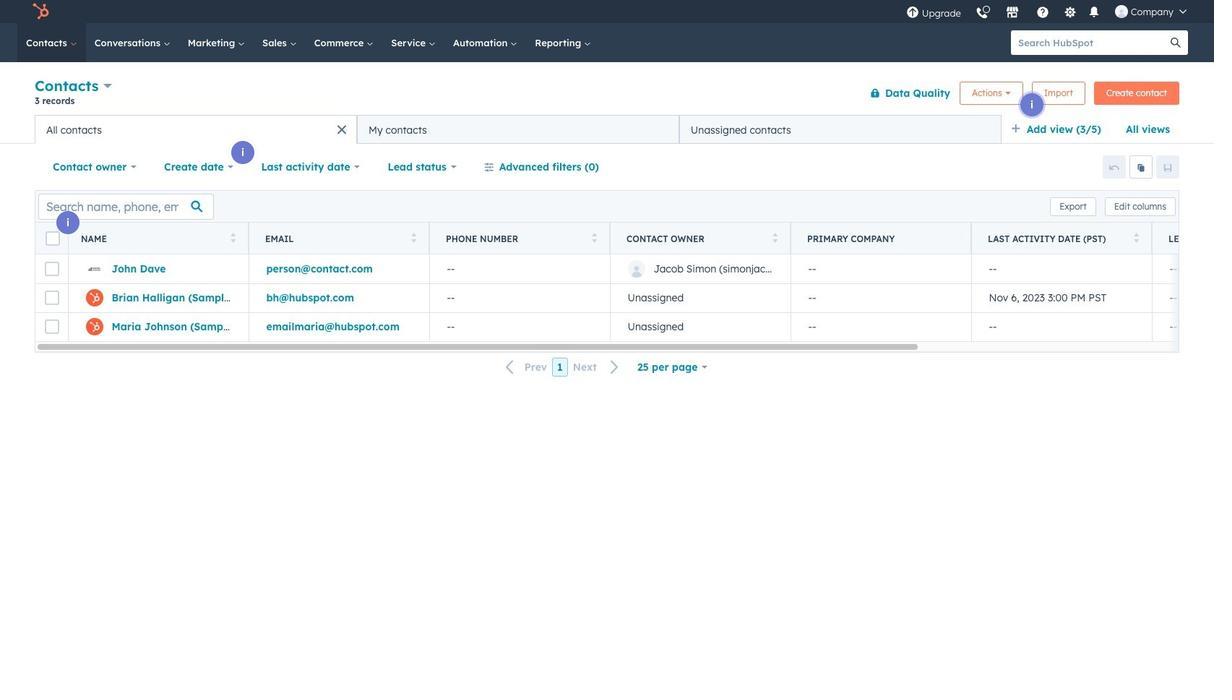 Task type: locate. For each thing, give the bounding box(es) containing it.
4 press to sort. element from the left
[[772, 232, 778, 245]]

5 press to sort. element from the left
[[1134, 232, 1139, 245]]

3 press to sort. element from the left
[[592, 232, 597, 245]]

press to sort. element
[[230, 232, 236, 245], [411, 232, 416, 245], [592, 232, 597, 245], [772, 232, 778, 245], [1134, 232, 1139, 245]]

menu
[[899, 0, 1197, 23]]

jacob simon image
[[1115, 5, 1128, 18]]

marketplaces image
[[1006, 7, 1019, 20]]

press to sort. image
[[230, 232, 236, 243], [411, 232, 416, 243], [592, 232, 597, 243], [772, 232, 778, 243], [1134, 232, 1139, 243]]

column header
[[791, 223, 972, 254]]

banner
[[35, 74, 1180, 115]]



Task type: vqa. For each thing, say whether or not it's contained in the screenshot.
Press to sort. image
yes



Task type: describe. For each thing, give the bounding box(es) containing it.
4 press to sort. image from the left
[[772, 232, 778, 243]]

Search name, phone, email addresses, or company search field
[[38, 193, 214, 219]]

1 press to sort. element from the left
[[230, 232, 236, 245]]

5 press to sort. image from the left
[[1134, 232, 1139, 243]]

2 press to sort. image from the left
[[411, 232, 416, 243]]

3 press to sort. image from the left
[[592, 232, 597, 243]]

pagination navigation
[[497, 358, 628, 377]]

2 press to sort. element from the left
[[411, 232, 416, 245]]

1 press to sort. image from the left
[[230, 232, 236, 243]]

Search HubSpot search field
[[1011, 30, 1164, 55]]



